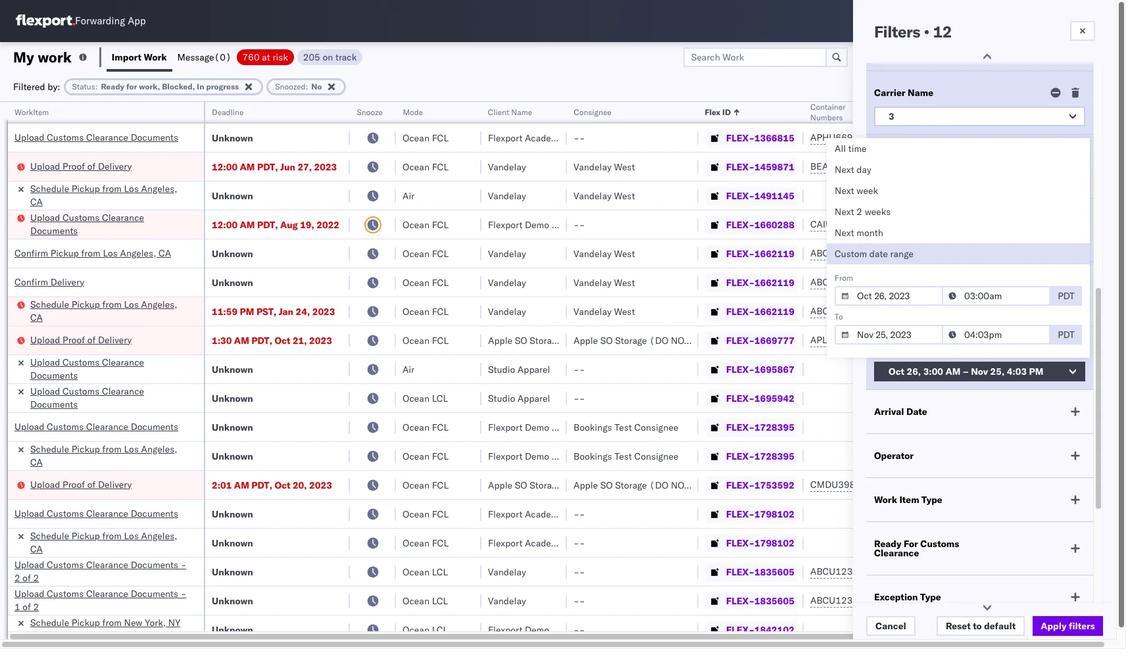 Task type: locate. For each thing, give the bounding box(es) containing it.
0 vertical spatial flex-1835605
[[726, 566, 795, 578]]

3 upload proof of delivery from the top
[[30, 479, 132, 491]]

1 vertical spatial studio
[[488, 392, 515, 404]]

0 vertical spatial pm
[[240, 306, 254, 317]]

resize handle column header for flex id
[[788, 102, 804, 649]]

1 vertical spatial academy
[[525, 508, 563, 520]]

: left "no"
[[306, 81, 308, 91]]

2 vertical spatial proof
[[63, 479, 85, 491]]

7 jawla from the top
[[1093, 595, 1115, 607]]

upload inside upload customs clearance documents - 2 of 2
[[14, 559, 44, 571]]

9 flex- from the top
[[726, 364, 755, 375]]

3 unknown from the top
[[212, 248, 253, 260]]

action
[[1080, 51, 1109, 63]]

2023 right 21,
[[309, 335, 332, 346]]

pdt, left 20,
[[252, 479, 272, 491]]

flex-
[[726, 132, 755, 144], [726, 161, 755, 173], [726, 190, 755, 202], [726, 219, 755, 231], [726, 248, 755, 260], [726, 277, 755, 289], [726, 306, 755, 317], [726, 335, 755, 346], [726, 364, 755, 375], [726, 392, 755, 404], [726, 421, 755, 433], [726, 450, 755, 462], [726, 479, 755, 491], [726, 508, 755, 520], [726, 537, 755, 549], [726, 566, 755, 578], [726, 595, 755, 607], [726, 624, 755, 636]]

1 12:00 from the top
[[212, 161, 238, 173]]

2 inside button
[[912, 302, 918, 314]]

9 fcl from the top
[[432, 450, 449, 462]]

11:59
[[212, 306, 238, 317]]

0 horizontal spatial date
[[907, 406, 928, 418]]

1 vertical spatial 1662119
[[755, 277, 795, 289]]

pdt, left jun
[[257, 161, 278, 173]]

pdt, for 21,
[[252, 335, 272, 346]]

resize handle column header for workitem
[[188, 102, 204, 649]]

resize handle column header for mode
[[466, 102, 482, 649]]

1 schedule from the top
[[30, 183, 69, 194]]

2 bookings from the top
[[574, 450, 612, 462]]

fcl
[[432, 132, 449, 144], [432, 161, 449, 173], [432, 219, 449, 231], [432, 248, 449, 260], [432, 277, 449, 289], [432, 306, 449, 317], [432, 335, 449, 346], [432, 421, 449, 433], [432, 450, 449, 462], [432, 479, 449, 491], [432, 508, 449, 520], [432, 537, 449, 549]]

pdt,
[[257, 161, 278, 173], [257, 219, 278, 231], [252, 335, 272, 346], [252, 479, 272, 491]]

50 button
[[874, 234, 1086, 254]]

1 upload proof of delivery button from the top
[[30, 160, 132, 174]]

27,
[[298, 161, 312, 173]]

0 vertical spatial next 2 weeks
[[835, 206, 891, 218]]

flex-1662119 button
[[705, 244, 797, 263], [705, 244, 797, 263], [705, 273, 797, 292], [705, 273, 797, 292], [705, 302, 797, 321], [705, 302, 797, 321]]

: up workitem button
[[95, 81, 98, 91]]

omkar
[[1061, 132, 1088, 144]]

5 fcl from the top
[[432, 277, 449, 289]]

1 vertical spatial abcu1234560
[[811, 595, 876, 607]]

1 horizontal spatial numbers
[[944, 107, 977, 117]]

1 vertical spatial air
[[403, 364, 415, 375]]

7 fcl from the top
[[432, 335, 449, 346]]

1 vertical spatial apparel
[[518, 392, 550, 404]]

3 flex- from the top
[[726, 190, 755, 202]]

1 vertical spatial 1728395
[[755, 450, 795, 462]]

carrier name
[[874, 87, 934, 99]]

type right exception
[[921, 592, 941, 603]]

1 vertical spatial studio apparel
[[488, 392, 550, 404]]

2023 right 24,
[[312, 306, 335, 317]]

0 vertical spatial apparel
[[518, 364, 550, 375]]

2023 right the 27,
[[314, 161, 337, 173]]

so
[[515, 335, 527, 346], [600, 335, 613, 346], [515, 479, 527, 491], [600, 479, 613, 491]]

to
[[973, 620, 982, 632]]

flex-1728395 up flex-1753592
[[726, 450, 795, 462]]

3 schedule pickup from los angeles, ca from the top
[[30, 443, 177, 468]]

am left jun
[[240, 161, 255, 173]]

los for flexport demo consignee
[[124, 443, 139, 455]]

apply filters button
[[1033, 617, 1103, 636]]

flex-1753592 button
[[705, 476, 797, 494], [705, 476, 797, 494]]

oct for flex-1669777
[[275, 335, 290, 346]]

flex-1491145 button
[[705, 187, 797, 205], [705, 187, 797, 205]]

4 lcl from the top
[[432, 624, 448, 636]]

11 ocean from the top
[[403, 479, 430, 491]]

upload customs clearance documents button for flex-1798102
[[14, 507, 178, 521]]

11 ocean fcl from the top
[[403, 508, 449, 520]]

1 vertical spatial oct
[[889, 366, 905, 378]]

0 vertical spatial proof
[[63, 160, 85, 172]]

0 vertical spatial 1798102
[[755, 508, 795, 520]]

apparel for air
[[518, 364, 550, 375]]

1 vertical spatial date
[[907, 406, 928, 418]]

8 unknown from the top
[[212, 450, 253, 462]]

upload
[[14, 131, 44, 143], [30, 160, 60, 172], [30, 212, 60, 223], [30, 334, 60, 346], [30, 356, 60, 368], [30, 385, 60, 397], [14, 421, 44, 433], [30, 479, 60, 491], [14, 508, 44, 519], [14, 559, 44, 571], [14, 588, 44, 600]]

documents
[[131, 131, 178, 143], [30, 225, 78, 237], [30, 369, 78, 381], [30, 398, 78, 410], [131, 421, 178, 433], [131, 508, 178, 519], [131, 559, 178, 571], [131, 588, 178, 600]]

4 demo from the top
[[525, 624, 549, 636]]

of for 1st "upload proof of delivery" link from the bottom
[[87, 479, 96, 491]]

1 schedule pickup from los angeles, ca link from the top
[[30, 182, 187, 208]]

am
[[240, 161, 255, 173], [240, 219, 255, 231], [234, 335, 249, 346], [946, 366, 961, 378], [234, 479, 249, 491]]

cmdu3984074
[[811, 479, 878, 491]]

flex-1491145
[[726, 190, 795, 202]]

1 vertical spatial flex-1798102
[[726, 537, 795, 549]]

date up next 2 weeks button at top right
[[948, 278, 969, 290]]

1695942
[[755, 392, 795, 404]]

abcu1234560
[[811, 566, 876, 578], [811, 595, 876, 607]]

am inside oct 26, 3:00 am – nov 25, 4:03 pm button
[[946, 366, 961, 378]]

2 : from the left
[[306, 81, 308, 91]]

12:00 left jun
[[212, 161, 238, 173]]

weeks inside button
[[920, 302, 948, 314]]

1 horizontal spatial pm
[[1029, 366, 1044, 378]]

delivery for 12:00's "upload proof of delivery" link
[[98, 160, 132, 172]]

upload customs clearance documents - 1 of 2
[[14, 588, 186, 613]]

1 vertical spatial pm
[[1029, 366, 1044, 378]]

3 demo from the top
[[525, 450, 549, 462]]

resize handle column header for consignee
[[683, 102, 699, 649]]

weeks inside list box
[[865, 206, 891, 218]]

3 upload proof of delivery link from the top
[[30, 478, 132, 491]]

pm right 4:03
[[1029, 366, 1044, 378]]

weeks down quoted delivery date
[[920, 302, 948, 314]]

deadline inside button
[[212, 107, 244, 117]]

12 fcl from the top
[[432, 537, 449, 549]]

2 vertical spatial academy
[[525, 537, 563, 549]]

schedule pickup from los angeles, ca inside button
[[30, 298, 177, 323]]

1 vertical spatial flexport academy
[[488, 508, 563, 520]]

1 horizontal spatial ready
[[874, 538, 902, 550]]

2 upload proof of delivery button from the top
[[30, 333, 132, 348]]

delivery for 1:30's "upload proof of delivery" link
[[98, 334, 132, 346]]

1:30
[[212, 335, 232, 346]]

upload proof of delivery button for 1:30 am pdt, oct 21, 2023
[[30, 333, 132, 348]]

confirm for confirm delivery
[[14, 276, 48, 288]]

: for snoozed
[[306, 81, 308, 91]]

1728395 up 1753592
[[755, 450, 795, 462]]

upload proof of delivery for 1:30 am pdt, oct 21, 2023
[[30, 334, 132, 346]]

pdt
[[1058, 290, 1075, 302], [1058, 329, 1075, 341]]

apparel for ocean lcl
[[518, 392, 550, 404]]

flex-1728395 down the flex-1695942
[[726, 421, 795, 433]]

default
[[984, 620, 1016, 632]]

0 vertical spatial flexport academy
[[488, 132, 563, 144]]

confirm
[[14, 247, 48, 259], [14, 276, 48, 288]]

of for 12:00's "upload proof of delivery" link
[[87, 160, 96, 172]]

reset to default
[[946, 620, 1016, 632]]

5 gaurav from the top
[[1061, 277, 1090, 289]]

abcu1234560 up cancel button
[[811, 595, 876, 607]]

angeles, for vandelay
[[141, 183, 177, 194]]

1669777
[[755, 335, 795, 346]]

actions
[[1077, 107, 1104, 117]]

1491145
[[755, 190, 795, 202]]

next 2 weeks inside button
[[889, 302, 948, 314]]

2 vertical spatial flexport academy
[[488, 537, 563, 549]]

angeles, for flexport demo consignee
[[141, 443, 177, 455]]

weeks up the month
[[865, 206, 891, 218]]

work left item
[[874, 494, 897, 506]]

1 horizontal spatial operator
[[1061, 107, 1092, 117]]

2023 for 1:30 am pdt, oct 21, 2023
[[309, 335, 332, 346]]

2 vertical spatial oct
[[275, 479, 290, 491]]

4 resize handle column header from the left
[[466, 102, 482, 649]]

numbers right mbl/mawb
[[944, 107, 977, 117]]

am left "–"
[[946, 366, 961, 378]]

-- : -- -- text field for to
[[942, 325, 1051, 345]]

oct left the 26,
[[889, 366, 905, 378]]

0 vertical spatial bookings
[[574, 421, 612, 433]]

1 vertical spatial pdt
[[1058, 329, 1075, 341]]

1 vertical spatial operator
[[874, 450, 914, 462]]

flex-1835605 button
[[705, 563, 797, 581], [705, 563, 797, 581], [705, 592, 797, 610], [705, 592, 797, 610]]

list box containing all time
[[827, 138, 1090, 265]]

schedule pickup from los angeles, ca for flexport academy
[[30, 530, 177, 555]]

205
[[303, 51, 320, 63]]

2 west from the top
[[614, 190, 635, 202]]

2 vertical spatial flex-1662119
[[726, 306, 795, 317]]

delivery inside confirm delivery link
[[50, 276, 84, 288]]

8 ocean fcl from the top
[[403, 421, 449, 433]]

flex-1662119
[[726, 248, 795, 260], [726, 277, 795, 289], [726, 306, 795, 317]]

for
[[904, 538, 918, 550]]

0 horizontal spatial ready
[[101, 81, 124, 91]]

0 vertical spatial date
[[948, 278, 969, 290]]

resize handle column header for client name
[[551, 102, 567, 649]]

flex-1835605 for upload customs clearance documents - 2 of 2
[[726, 566, 795, 578]]

next 2 weeks inside list box
[[835, 206, 891, 218]]

mode button
[[396, 105, 468, 118]]

schedule
[[30, 183, 69, 194], [30, 298, 69, 310], [30, 443, 69, 455], [30, 530, 69, 542], [30, 617, 69, 629]]

2 proof from the top
[[63, 334, 85, 346]]

1 flexport from the top
[[488, 132, 523, 144]]

flex-1669777
[[726, 335, 795, 346]]

1 vertical spatial bookings test consignee
[[574, 450, 679, 462]]

1 studio from the top
[[488, 364, 515, 375]]

west
[[614, 161, 635, 173], [614, 190, 635, 202], [614, 248, 635, 260], [614, 277, 635, 289], [614, 306, 635, 317]]

0 vertical spatial test
[[615, 421, 632, 433]]

ready inside ready for customs clearance
[[874, 538, 902, 550]]

upload proof of delivery for 12:00 am pdt, jun 27, 2023
[[30, 160, 132, 172]]

1 confirm from the top
[[14, 247, 48, 259]]

ocean fcl
[[403, 132, 449, 144], [403, 161, 449, 173], [403, 219, 449, 231], [403, 248, 449, 260], [403, 277, 449, 289], [403, 306, 449, 317], [403, 335, 449, 346], [403, 421, 449, 433], [403, 450, 449, 462], [403, 479, 449, 491], [403, 508, 449, 520], [403, 537, 449, 549]]

6 flexport from the top
[[488, 537, 523, 549]]

1 vertical spatial next 2 weeks
[[889, 302, 948, 314]]

1 vertical spatial bookings
[[574, 450, 612, 462]]

5 resize handle column header from the left
[[551, 102, 567, 649]]

1 vertical spatial flexport demo consignee
[[488, 421, 596, 433]]

1 horizontal spatial deadline
[[874, 342, 914, 354]]

deadline button
[[205, 105, 337, 118]]

customs inside upload customs clearance documents - 1 of 2
[[47, 588, 84, 600]]

13 ocean from the top
[[403, 537, 430, 549]]

3 schedule pickup from los angeles, ca link from the top
[[30, 442, 187, 469]]

track
[[336, 51, 357, 63]]

5 unknown from the top
[[212, 364, 253, 375]]

2 down quoted delivery date
[[912, 302, 918, 314]]

0 vertical spatial 1728395
[[755, 421, 795, 433]]

aphu6696417
[[811, 132, 876, 143]]

abcd1234560 up 'aplu9843989'
[[811, 305, 876, 317]]

schedule inside schedule pickup from new york, ny / newark, nj
[[30, 617, 69, 629]]

0 vertical spatial 1662119
[[755, 248, 795, 260]]

next 2 weeks down quoted delivery date
[[889, 302, 948, 314]]

resize handle column header
[[188, 102, 204, 649], [334, 102, 350, 649], [380, 102, 396, 649], [466, 102, 482, 649], [551, 102, 567, 649], [683, 102, 699, 649], [788, 102, 804, 649], [874, 102, 890, 649], [1038, 102, 1054, 649], [1093, 102, 1109, 649]]

2 bookings test consignee from the top
[[574, 450, 679, 462]]

1 horizontal spatial work
[[874, 494, 897, 506]]

type down cmdu39849018
[[922, 494, 943, 506]]

upload customs clearance documents - 1 of 2 link
[[14, 587, 190, 614]]

time
[[849, 143, 867, 155]]

next down quoted
[[889, 302, 910, 314]]

no
[[311, 81, 322, 91]]

pm left "pst,"
[[240, 306, 254, 317]]

1 vertical spatial abcd1234560
[[811, 276, 876, 288]]

forwarding app link
[[16, 14, 146, 28]]

1 vertical spatial flex-1728395
[[726, 450, 795, 462]]

name up mbl/mawb
[[908, 87, 934, 99]]

abcu1234560 for upload customs clearance documents - 1 of 2
[[811, 595, 876, 607]]

pickup inside schedule pickup from new york, ny / newark, nj
[[72, 617, 100, 629]]

list box
[[827, 138, 1090, 265]]

2 test from the top
[[615, 450, 632, 462]]

flex id button
[[699, 105, 791, 118]]

0 vertical spatial 12:00
[[212, 161, 238, 173]]

1 vertical spatial flex-1662119
[[726, 277, 795, 289]]

vessel name
[[874, 215, 931, 226]]

0 vertical spatial academy
[[525, 132, 563, 144]]

1 vertical spatial ready
[[874, 538, 902, 550]]

0 vertical spatial -- : -- -- text field
[[942, 286, 1051, 306]]

am right 1:30
[[234, 335, 249, 346]]

0 vertical spatial bookings test consignee
[[574, 421, 679, 433]]

12:00 for 12:00 am pdt, aug 19, 2022
[[212, 219, 238, 231]]

3 flex-1662119 from the top
[[726, 306, 795, 317]]

work inside button
[[144, 51, 167, 63]]

-- : -- -- text field for from
[[942, 286, 1051, 306]]

1 1835605 from the top
[[755, 566, 795, 578]]

0 horizontal spatial work
[[144, 51, 167, 63]]

6 gaurav jawla from the top
[[1061, 566, 1115, 578]]

work right import
[[144, 51, 167, 63]]

0 vertical spatial type
[[922, 494, 943, 506]]

5 flex- from the top
[[726, 248, 755, 260]]

2 ocean lcl from the top
[[403, 566, 448, 578]]

0 horizontal spatial pm
[[240, 306, 254, 317]]

schedule pickup from los angeles, ca link for vandelay
[[30, 182, 187, 208]]

0 vertical spatial flex-1662119
[[726, 248, 795, 260]]

4 fcl from the top
[[432, 248, 449, 260]]

1 vertical spatial weeks
[[920, 302, 948, 314]]

for
[[126, 81, 137, 91]]

0 vertical spatial upload proof of delivery link
[[30, 160, 132, 173]]

workitem
[[14, 107, 49, 117]]

proof for 12:00 am pdt, jun 27, 2023
[[63, 160, 85, 172]]

1 vertical spatial confirm
[[14, 276, 48, 288]]

oct left 20,
[[275, 479, 290, 491]]

2 studio from the top
[[488, 392, 515, 404]]

1 upload proof of delivery from the top
[[30, 160, 132, 172]]

2 demo from the top
[[525, 421, 549, 433]]

from inside schedule pickup from new york, ny / newark, nj
[[102, 617, 122, 629]]

1 1662119 from the top
[[755, 248, 795, 260]]

2 abcd1234560 from the top
[[811, 276, 876, 288]]

2 abcu1234560 from the top
[[811, 595, 876, 607]]

1 vertical spatial 1798102
[[755, 537, 795, 549]]

0 vertical spatial name
[[908, 87, 934, 99]]

next 2 weeks up the next month
[[835, 206, 891, 218]]

1 vertical spatial upload proof of delivery link
[[30, 333, 132, 346]]

apparel
[[518, 364, 550, 375], [518, 392, 550, 404]]

work,
[[139, 81, 160, 91]]

4 west from the top
[[614, 277, 635, 289]]

0 vertical spatial flex-1728395
[[726, 421, 795, 433]]

0 horizontal spatial weeks
[[865, 206, 891, 218]]

10 unknown from the top
[[212, 537, 253, 549]]

1 vertical spatial name
[[512, 107, 533, 117]]

name right client
[[512, 107, 533, 117]]

MMM D, YYYY text field
[[835, 325, 944, 345]]

flex-1835605 for upload customs clearance documents - 1 of 2
[[726, 595, 795, 607]]

-- : -- -- text field down 50 button
[[942, 286, 1051, 306]]

angeles, inside schedule pickup from los angeles, ca button
[[141, 298, 177, 310]]

resize handle column header for deadline
[[334, 102, 350, 649]]

1 1798102 from the top
[[755, 508, 795, 520]]

1 horizontal spatial weeks
[[920, 302, 948, 314]]

--
[[574, 132, 585, 144], [896, 132, 908, 144], [574, 219, 585, 231], [896, 248, 908, 260], [896, 277, 908, 289], [896, 306, 908, 317], [574, 364, 585, 375], [896, 364, 908, 375], [574, 392, 585, 404], [896, 392, 908, 404], [896, 421, 908, 433], [896, 450, 908, 462], [574, 508, 585, 520], [896, 508, 908, 520], [574, 537, 585, 549], [896, 537, 908, 549], [574, 566, 585, 578], [896, 566, 908, 578], [574, 595, 585, 607], [896, 595, 908, 607], [574, 624, 585, 636], [896, 624, 908, 636]]

10 ocean from the top
[[403, 450, 430, 462]]

next down next day
[[835, 185, 855, 197]]

flex-1728395
[[726, 421, 795, 433], [726, 450, 795, 462]]

-- : -- -- text field down next 2 weeks button at top right
[[942, 325, 1051, 345]]

pdt, for 20,
[[252, 479, 272, 491]]

12 unknown from the top
[[212, 595, 253, 607]]

0 vertical spatial work
[[144, 51, 167, 63]]

at
[[262, 51, 270, 63]]

1 vertical spatial upload proof of delivery
[[30, 334, 132, 346]]

0 vertical spatial flex-1798102
[[726, 508, 795, 520]]

1 vertical spatial test
[[615, 450, 632, 462]]

schedule for flexport academy
[[30, 530, 69, 542]]

from inside "link"
[[81, 247, 101, 259]]

pickup for vandelay
[[72, 183, 100, 194]]

1 vertical spatial proof
[[63, 334, 85, 346]]

pickup for flexport demo consignee
[[72, 443, 100, 455]]

2 up the next month
[[857, 206, 863, 218]]

bozo1234565,
[[880, 161, 947, 172]]

abcu1234560 up exception
[[811, 566, 876, 578]]

1 vertical spatial 12:00
[[212, 219, 238, 231]]

confirm delivery button
[[14, 275, 84, 290]]

numbers down container
[[811, 113, 843, 122]]

upload proof of delivery link for 1:30
[[30, 333, 132, 346]]

flexport
[[488, 132, 523, 144], [488, 219, 523, 231], [488, 421, 523, 433], [488, 450, 523, 462], [488, 508, 523, 520], [488, 537, 523, 549], [488, 624, 523, 636]]

0 vertical spatial confirm
[[14, 247, 48, 259]]

2 vertical spatial upload proof of delivery link
[[30, 478, 132, 491]]

abcd1234560 up from
[[811, 247, 876, 259]]

operator up omkar
[[1061, 107, 1092, 117]]

2 pdt from the top
[[1058, 329, 1075, 341]]

cancel
[[876, 620, 907, 632]]

1 bookings from the top
[[574, 421, 612, 433]]

import work button
[[107, 42, 172, 72]]

date right arrival on the right of page
[[907, 406, 928, 418]]

1835605 for upload customs clearance documents - 2 of 2
[[755, 566, 795, 578]]

confirm delivery link
[[14, 275, 84, 289]]

2 ocean from the top
[[403, 161, 430, 173]]

1 vertical spatial 1835605
[[755, 595, 795, 607]]

2 inside upload customs clearance documents - 1 of 2
[[33, 601, 39, 613]]

pickup for flexport demo shipper
[[72, 617, 100, 629]]

ocean
[[403, 132, 430, 144], [403, 161, 430, 173], [403, 219, 430, 231], [403, 248, 430, 260], [403, 277, 430, 289], [403, 306, 430, 317], [403, 335, 430, 346], [403, 392, 430, 404], [403, 421, 430, 433], [403, 450, 430, 462], [403, 479, 430, 491], [403, 508, 430, 520], [403, 537, 430, 549], [403, 566, 430, 578], [403, 595, 430, 607], [403, 624, 430, 636]]

1 horizontal spatial :
[[306, 81, 308, 91]]

0 vertical spatial abcd1234560
[[811, 247, 876, 259]]

schedule for flexport demo shipper
[[30, 617, 69, 629]]

1 upload proof of delivery link from the top
[[30, 160, 132, 173]]

1 vertical spatial -- : -- -- text field
[[942, 325, 1051, 345]]

0 vertical spatial deadline
[[212, 107, 244, 117]]

studio for air
[[488, 364, 515, 375]]

1 schedule pickup from los angeles, ca from the top
[[30, 183, 177, 208]]

date
[[870, 248, 888, 260]]

2 vertical spatial name
[[905, 215, 931, 226]]

0 horizontal spatial deadline
[[212, 107, 244, 117]]

am right 2:01
[[234, 479, 249, 491]]

21,
[[293, 335, 307, 346]]

-- : -- -- text field
[[942, 286, 1051, 306], [942, 325, 1051, 345]]

3 abcd1234560 from the top
[[811, 305, 876, 317]]

not
[[586, 335, 604, 346], [671, 335, 689, 346], [586, 479, 604, 491], [671, 479, 689, 491]]

4 schedule from the top
[[30, 530, 69, 542]]

12 ocean fcl from the top
[[403, 537, 449, 549]]

0 horizontal spatial numbers
[[811, 113, 843, 122]]

2 right 1
[[33, 601, 39, 613]]

0 vertical spatial flexport demo consignee
[[488, 219, 596, 231]]

snoozed
[[275, 81, 306, 91]]

0 vertical spatial abcu1234560
[[811, 566, 876, 578]]

flexport. image
[[16, 14, 75, 28]]

7 resize handle column header from the left
[[788, 102, 804, 649]]

name inside button
[[512, 107, 533, 117]]

1 vertical spatial deadline
[[874, 342, 914, 354]]

schedule for flexport demo consignee
[[30, 443, 69, 455]]

2 1835605 from the top
[[755, 595, 795, 607]]

2 vertical spatial abcd1234560
[[811, 305, 876, 317]]

1 vertical spatial type
[[921, 592, 941, 603]]

2 vertical spatial upload proof of delivery button
[[30, 478, 132, 493]]

from for vandelay
[[102, 183, 122, 194]]

operator down arrival on the right of page
[[874, 450, 914, 462]]

container
[[811, 102, 846, 112]]

schedule pickup from los angeles, ca link for flexport academy
[[30, 529, 187, 556]]

0 horizontal spatial :
[[95, 81, 98, 91]]

oct left 21,
[[275, 335, 290, 346]]

12:00 left aug
[[212, 219, 238, 231]]

consignee inside button
[[574, 107, 612, 117]]

am left aug
[[240, 219, 255, 231]]

6 ocean fcl from the top
[[403, 306, 449, 317]]

4 flexport from the top
[[488, 450, 523, 462]]

name right vessel
[[905, 215, 931, 226]]

upload customs clearance documents link
[[14, 131, 178, 144], [30, 211, 187, 237], [30, 356, 187, 382], [30, 385, 187, 411], [14, 420, 178, 433], [14, 507, 178, 520]]

flex-1753592
[[726, 479, 795, 491]]

flex-1695942
[[726, 392, 795, 404]]

resize handle column header for container numbers
[[874, 102, 890, 649]]

4 flex- from the top
[[726, 219, 755, 231]]

2 studio apparel from the top
[[488, 392, 550, 404]]

1 vertical spatial upload proof of delivery button
[[30, 333, 132, 348]]

Search Work text field
[[684, 47, 827, 67]]

0 vertical spatial studio
[[488, 364, 515, 375]]

deadline up the 26,
[[874, 342, 914, 354]]

0 vertical spatial upload proof of delivery
[[30, 160, 132, 172]]

batch action button
[[1032, 47, 1118, 67]]

vandelay west
[[574, 161, 635, 173], [574, 190, 635, 202], [574, 248, 635, 260], [574, 277, 635, 289], [574, 306, 635, 317]]

flexport demo shipper
[[488, 624, 584, 636]]

2 12:00 from the top
[[212, 219, 238, 231]]

academy
[[525, 132, 563, 144], [525, 508, 563, 520], [525, 537, 563, 549]]

quoted
[[874, 278, 907, 290]]

2023 right 20,
[[309, 479, 332, 491]]

deadline down progress
[[212, 107, 244, 117]]

0 vertical spatial pdt
[[1058, 290, 1075, 302]]

abcd1234560 down custom at the top of page
[[811, 276, 876, 288]]

pickup
[[72, 183, 100, 194], [50, 247, 79, 259], [72, 298, 100, 310], [72, 443, 100, 455], [72, 530, 100, 542], [72, 617, 100, 629]]

MMM D, YYYY text field
[[835, 286, 944, 306]]

1728395 down 1695942
[[755, 421, 795, 433]]

angeles, inside 'confirm pickup from los angeles, ca' "link"
[[120, 247, 156, 259]]

ocean lcl
[[403, 392, 448, 404], [403, 566, 448, 578], [403, 595, 448, 607], [403, 624, 448, 636]]

schedule pickup from los angeles, ca link for flexport demo consignee
[[30, 442, 187, 469]]

container numbers button
[[804, 99, 876, 123]]

test
[[615, 421, 632, 433], [615, 450, 632, 462]]

pdt, down "pst,"
[[252, 335, 272, 346]]

next week
[[835, 185, 878, 197]]

all time
[[835, 143, 867, 155]]

numbers inside the container numbers
[[811, 113, 843, 122]]

aplu9843989
[[811, 334, 874, 346]]

pdt, left aug
[[257, 219, 278, 231]]

3:00
[[924, 366, 944, 378]]

0 horizontal spatial operator
[[874, 450, 914, 462]]

2 vertical spatial upload proof of delivery
[[30, 479, 132, 491]]

- inside upload customs clearance documents - 2 of 2
[[181, 559, 186, 571]]

confirm inside "link"
[[14, 247, 48, 259]]

name for vessel name
[[905, 215, 931, 226]]

schedule pickup from los angeles, ca button
[[30, 298, 187, 325]]

0 vertical spatial upload proof of delivery button
[[30, 160, 132, 174]]

abcu1234560 for upload customs clearance documents - 2 of 2
[[811, 566, 876, 578]]

proof
[[63, 160, 85, 172], [63, 334, 85, 346], [63, 479, 85, 491]]

0 vertical spatial oct
[[275, 335, 290, 346]]



Task type: describe. For each thing, give the bounding box(es) containing it.
4 gaurav from the top
[[1061, 248, 1090, 260]]

numbers for mbl/mawb numbers
[[944, 107, 977, 117]]

am for 2:01 am pdt, oct 20, 2023
[[234, 479, 249, 491]]

am for 1:30 am pdt, oct 21, 2023
[[234, 335, 249, 346]]

1 lcl from the top
[[432, 392, 448, 404]]

ca for flexport academy
[[30, 543, 43, 555]]

app
[[128, 15, 146, 27]]

upload customs clearance documents - 2 of 2 link
[[14, 558, 190, 585]]

7 flexport from the top
[[488, 624, 523, 636]]

snoozed : no
[[275, 81, 322, 91]]

from for flexport demo consignee
[[102, 443, 122, 455]]

1660288
[[755, 219, 795, 231]]

carrier
[[874, 87, 906, 99]]

7 flex- from the top
[[726, 306, 755, 317]]

filters
[[1069, 620, 1096, 632]]

of for 1:30's "upload proof of delivery" link
[[87, 334, 96, 346]]

pdt, for 19,
[[257, 219, 278, 231]]

2 inside list box
[[857, 206, 863, 218]]

arrival date
[[874, 406, 928, 418]]

schedule inside button
[[30, 298, 69, 310]]

savant
[[1091, 132, 1119, 144]]

import
[[112, 51, 142, 63]]

jun
[[280, 161, 295, 173]]

custom date range
[[835, 248, 914, 260]]

risk
[[273, 51, 288, 63]]

1 unknown from the top
[[212, 132, 253, 144]]

1835605 for upload customs clearance documents - 1 of 2
[[755, 595, 795, 607]]

2 flex-1798102 from the top
[[726, 537, 795, 549]]

11 fcl from the top
[[432, 508, 449, 520]]

4 jawla from the top
[[1093, 248, 1115, 260]]

1459871
[[755, 161, 795, 173]]

1 abcd1234560 from the top
[[811, 247, 876, 259]]

6 fcl from the top
[[432, 306, 449, 317]]

flex-1695867
[[726, 364, 795, 375]]

11:59 pm pst, jan 24, 2023
[[212, 306, 335, 317]]

progress
[[206, 81, 239, 91]]

next left day
[[835, 164, 855, 176]]

5 jawla from the top
[[1093, 277, 1115, 289]]

1 vertical spatial work
[[874, 494, 897, 506]]

message
[[177, 51, 214, 63]]

5 vandelay west from the top
[[574, 306, 635, 317]]

numbers for container numbers
[[811, 113, 843, 122]]

on
[[323, 51, 333, 63]]

3 button
[[874, 107, 1086, 126]]

3 flexport demo consignee from the top
[[488, 450, 596, 462]]

3 vandelay west from the top
[[574, 248, 635, 260]]

1
[[14, 601, 20, 613]]

1 bookings test consignee from the top
[[574, 421, 679, 433]]

2 fcl from the top
[[432, 161, 449, 173]]

next up custom at the top of page
[[835, 227, 855, 239]]

next up the caiu7969337
[[835, 206, 855, 218]]

2 1798102 from the top
[[755, 537, 795, 549]]

studio apparel for ocean lcl
[[488, 392, 550, 404]]

: for status
[[95, 81, 98, 91]]

12 flex- from the top
[[726, 450, 755, 462]]

air for studio apparel
[[403, 364, 415, 375]]

ready for customs clearance
[[874, 538, 960, 559]]

1695867
[[755, 364, 795, 375]]

1 flexport academy from the top
[[488, 132, 563, 144]]

file
[[901, 51, 917, 63]]

1 west from the top
[[614, 161, 635, 173]]

cmdu39849018
[[896, 479, 970, 491]]

shipper
[[552, 624, 584, 636]]

1 test from the top
[[615, 421, 632, 433]]

15 ocean from the top
[[403, 595, 430, 607]]

Search Shipments (/) text field
[[874, 11, 1001, 31]]

1 academy from the top
[[525, 132, 563, 144]]

id
[[723, 107, 731, 117]]

5 flexport from the top
[[488, 508, 523, 520]]

am for 12:00 am pdt, jun 27, 2023
[[240, 161, 255, 173]]

2 up "/"
[[33, 572, 39, 584]]

upload proof of delivery link for 12:00
[[30, 160, 132, 173]]

5 ocean from the top
[[403, 277, 430, 289]]

–
[[963, 366, 969, 378]]

my
[[13, 48, 34, 66]]

1 vandelay west from the top
[[574, 161, 635, 173]]

6 unknown from the top
[[212, 392, 253, 404]]

oct 26, 3:00 am – nov 25, 4:03 pm
[[889, 366, 1044, 378]]

schedule pickup from los angeles, ca for flexport demo consignee
[[30, 443, 177, 468]]

of inside upload customs clearance documents - 2 of 2
[[23, 572, 31, 584]]

pdt for from
[[1058, 290, 1075, 302]]

delivery for 1st "upload proof of delivery" link from the bottom
[[98, 479, 132, 491]]

2 academy from the top
[[525, 508, 563, 520]]

7 unknown from the top
[[212, 421, 253, 433]]

am for 12:00 am pdt, aug 19, 2022
[[240, 219, 255, 231]]

pst,
[[257, 306, 277, 317]]

1 gaurav from the top
[[1061, 161, 1090, 173]]

12:00 am pdt, aug 19, 2022
[[212, 219, 340, 231]]

4 vandelay west from the top
[[574, 277, 635, 289]]

upload customs clearance documents button for flex-1366815
[[14, 131, 178, 145]]

3 ocean from the top
[[403, 219, 430, 231]]

arrival
[[874, 406, 904, 418]]

day
[[857, 164, 872, 176]]

7 ocean from the top
[[403, 335, 430, 346]]

2 lcl from the top
[[432, 566, 448, 578]]

caiu7969337
[[811, 218, 872, 230]]

2023 for 12:00 am pdt, jun 27, 2023
[[314, 161, 337, 173]]

ca for flexport demo consignee
[[30, 456, 43, 468]]

4 unknown from the top
[[212, 277, 253, 289]]

3 1662119 from the top
[[755, 306, 795, 317]]

confirm for confirm pickup from los angeles, ca
[[14, 247, 48, 259]]

mode
[[403, 107, 423, 117]]

clearance inside upload customs clearance documents - 2 of 2
[[86, 559, 128, 571]]

24,
[[296, 306, 310, 317]]

client name button
[[482, 105, 554, 118]]

los for flexport academy
[[124, 530, 139, 542]]

client
[[488, 107, 510, 117]]

6 flex- from the top
[[726, 277, 755, 289]]

10 ocean fcl from the top
[[403, 479, 449, 491]]

1:30 am pdt, oct 21, 2023
[[212, 335, 332, 346]]

name for client name
[[512, 107, 533, 117]]

1 flex-1728395 from the top
[[726, 421, 795, 433]]

resize handle column header for mbl/mawb numbers
[[1038, 102, 1054, 649]]

flex-1842102
[[726, 624, 795, 636]]

week
[[857, 185, 878, 197]]

12:00 for 12:00 am pdt, jun 27, 2023
[[212, 161, 238, 173]]

my work
[[13, 48, 72, 66]]

pdt, for 27,
[[257, 161, 278, 173]]

consignee button
[[567, 105, 686, 118]]

10 resize handle column header from the left
[[1093, 102, 1109, 649]]

11 flex- from the top
[[726, 421, 755, 433]]

pm inside button
[[1029, 366, 1044, 378]]

of inside upload customs clearance documents - 1 of 2
[[23, 601, 31, 613]]

air for vandelay
[[403, 190, 415, 202]]

upload customs clearance documents button for flex-1728395
[[14, 420, 178, 435]]

by:
[[48, 81, 60, 92]]

exception
[[920, 51, 963, 63]]

10 flex- from the top
[[726, 392, 755, 404]]

2 unknown from the top
[[212, 190, 253, 202]]

3 proof from the top
[[63, 479, 85, 491]]

to
[[835, 312, 843, 322]]

newark,
[[38, 630, 73, 642]]

1 ocean from the top
[[403, 132, 430, 144]]

pickup for flexport academy
[[72, 530, 100, 542]]

container numbers
[[811, 102, 846, 122]]

blocked,
[[162, 81, 195, 91]]

4 ocean fcl from the top
[[403, 248, 449, 260]]

flex-1459871
[[726, 161, 795, 173]]

upload customs clearance documents - 1 of 2 button
[[14, 587, 190, 615]]

3 academy from the top
[[525, 537, 563, 549]]

1 flex- from the top
[[726, 132, 755, 144]]

ny
[[168, 617, 181, 629]]

25,
[[991, 366, 1005, 378]]

4:03
[[1007, 366, 1027, 378]]

documents inside upload customs clearance documents - 1 of 2
[[131, 588, 178, 600]]

2 flexport demo consignee from the top
[[488, 421, 596, 433]]

3 upload proof of delivery button from the top
[[30, 478, 132, 493]]

message (0)
[[177, 51, 231, 63]]

3 ocean fcl from the top
[[403, 219, 449, 231]]

flex-1366815
[[726, 132, 795, 144]]

customs inside upload customs clearance documents - 2 of 2
[[47, 559, 84, 571]]

schedule for vandelay
[[30, 183, 69, 194]]

4 gaurav jawla from the top
[[1061, 248, 1115, 260]]

16 ocean from the top
[[403, 624, 430, 636]]

1 ocean lcl from the top
[[403, 392, 448, 404]]

new
[[124, 617, 143, 629]]

pdt for to
[[1058, 329, 1075, 341]]

2 flex-1662119 from the top
[[726, 277, 795, 289]]

4 ocean from the top
[[403, 248, 430, 260]]

3 flexport academy from the top
[[488, 537, 563, 549]]

1 horizontal spatial date
[[948, 278, 969, 290]]

name for carrier name
[[908, 87, 934, 99]]

8 ocean from the top
[[403, 392, 430, 404]]

aug
[[280, 219, 298, 231]]

2 1662119 from the top
[[755, 277, 795, 289]]

2 up 1
[[14, 572, 20, 584]]

reset
[[946, 620, 971, 632]]

mbl/mawb numbers
[[896, 107, 977, 117]]

oct inside button
[[889, 366, 905, 378]]

studio apparel for air
[[488, 364, 550, 375]]

1 jawla from the top
[[1093, 161, 1115, 173]]

2 jawla from the top
[[1093, 190, 1115, 202]]

batch action
[[1052, 51, 1109, 63]]

los inside "link"
[[103, 247, 118, 259]]

1 ocean fcl from the top
[[403, 132, 449, 144]]

from
[[835, 273, 853, 283]]

clearance inside ready for customs clearance
[[874, 547, 919, 559]]

from for flexport academy
[[102, 530, 122, 542]]

status
[[72, 81, 95, 91]]

13 unknown from the top
[[212, 624, 253, 636]]

forwarding
[[75, 15, 125, 27]]

8 flex- from the top
[[726, 335, 755, 346]]

13 flex- from the top
[[726, 479, 755, 491]]

beau1234567,
[[811, 161, 878, 172]]

3 west from the top
[[614, 248, 635, 260]]

workitem button
[[8, 105, 191, 118]]

2 schedule pickup from los angeles, ca link from the top
[[30, 298, 187, 324]]

oct for flex-1753592
[[275, 479, 290, 491]]

3 fcl from the top
[[432, 219, 449, 231]]

5 ocean fcl from the top
[[403, 277, 449, 289]]

next 2 weeks button
[[874, 298, 1086, 318]]

filters • 12
[[874, 22, 952, 41]]

2 flex-1728395 from the top
[[726, 450, 795, 462]]

apply
[[1041, 620, 1067, 632]]

next inside button
[[889, 302, 910, 314]]

clearance inside upload customs clearance documents - 1 of 2
[[86, 588, 128, 600]]

studio for ocean lcl
[[488, 392, 515, 404]]

2 flexport from the top
[[488, 219, 523, 231]]

0 vertical spatial operator
[[1061, 107, 1092, 117]]

11 unknown from the top
[[212, 566, 253, 578]]

oct 26, 3:00 am – nov 25, 4:03 pm button
[[874, 362, 1086, 382]]

proof for 1:30 am pdt, oct 21, 2023
[[63, 334, 85, 346]]

nj
[[75, 630, 86, 642]]

quoted delivery date
[[874, 278, 969, 290]]

york,
[[145, 617, 166, 629]]

205 on track
[[303, 51, 357, 63]]

2023 for 2:01 am pdt, oct 20, 2023
[[309, 479, 332, 491]]

ca for vandelay
[[30, 196, 43, 208]]

26,
[[907, 366, 921, 378]]

- inside upload customs clearance documents - 1 of 2
[[181, 588, 186, 600]]

upload inside upload customs clearance documents - 1 of 2
[[14, 588, 44, 600]]

from for flexport demo shipper
[[102, 617, 122, 629]]

7 gaurav jawla from the top
[[1061, 595, 1115, 607]]

upload proof of delivery button for 12:00 am pdt, jun 27, 2023
[[30, 160, 132, 174]]

18 flex- from the top
[[726, 624, 755, 636]]

customs inside ready for customs clearance
[[921, 538, 960, 550]]

flex-1660288
[[726, 219, 795, 231]]

1 1728395 from the top
[[755, 421, 795, 433]]

2023 for 11:59 pm pst, jan 24, 2023
[[312, 306, 335, 317]]

3 flexport from the top
[[488, 421, 523, 433]]

work item type
[[874, 494, 943, 506]]

item
[[900, 494, 920, 506]]

los for vandelay
[[124, 183, 139, 194]]

reset to default button
[[937, 617, 1025, 636]]

vessel
[[874, 215, 903, 226]]

angeles, for flexport academy
[[141, 530, 177, 542]]

15 flex- from the top
[[726, 537, 755, 549]]

3 jawla from the top
[[1093, 219, 1115, 231]]

6 jawla from the top
[[1093, 566, 1115, 578]]

ca inside "link"
[[159, 247, 171, 259]]

exception
[[874, 592, 918, 603]]

schedule pickup from los angeles, ca for vandelay
[[30, 183, 177, 208]]

documents inside upload customs clearance documents - 2 of 2
[[131, 559, 178, 571]]

pickup inside "link"
[[50, 247, 79, 259]]



Task type: vqa. For each thing, say whether or not it's contained in the screenshot.


